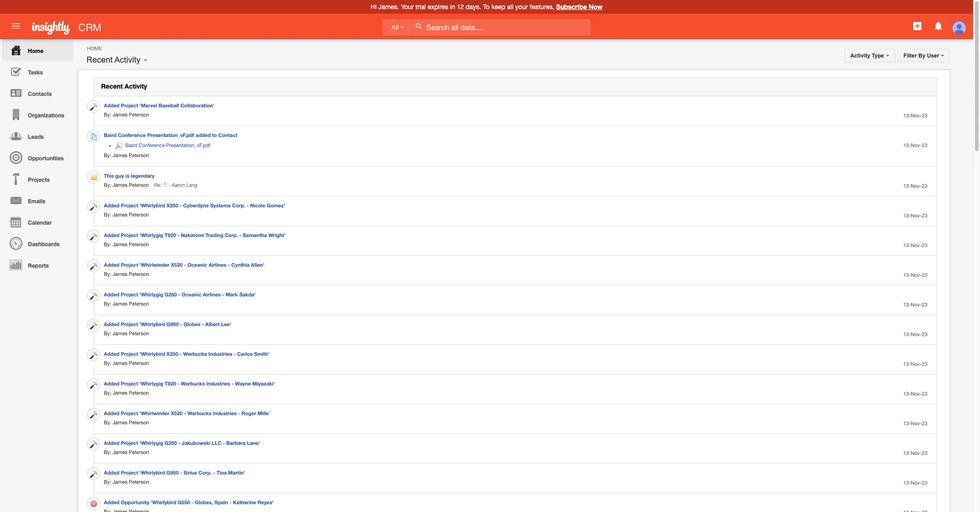 Task type: vqa. For each thing, say whether or not it's contained in the screenshot.
Report Folder Name report
no



Task type: describe. For each thing, give the bounding box(es) containing it.
file image
[[90, 133, 97, 141]]

presentation_vf.pdf for baird conference presentation_vf.pdf added to contact
[[147, 132, 194, 138]]

keep
[[491, 3, 505, 11]]

peterson inside added project 'whirlybird x250 - warbucks industries - carlos smith' by: james peterson
[[129, 361, 149, 366]]

mark
[[226, 292, 238, 298]]

tasks link
[[2, 61, 73, 82]]

'marvel
[[139, 102, 157, 108]]

added project 'whirlwinder x520 - warbucks industries - roger mills' link
[[104, 411, 270, 417]]

peterson inside added project 'whirlybird g950 - sirius corp. - tina martin' by: james peterson
[[129, 480, 149, 485]]

added project 'whirlwinder x520 - warbucks industries - roger mills' by: james peterson
[[104, 411, 270, 426]]

filter by user link
[[898, 49, 950, 63]]

0 horizontal spatial home
[[28, 48, 43, 54]]

tina
[[217, 470, 227, 476]]

reports
[[28, 263, 49, 269]]

13-nov-23 for miyazaki'
[[903, 392, 927, 397]]

13- for mills'
[[903, 421, 911, 427]]

project for added project 'whirlybird x250 - cyberdyne systems corp. - nicole gomez'
[[121, 203, 138, 209]]

james inside added project 'whirlybird g950 - sirius corp. - tina martin' by: james peterson
[[113, 480, 127, 485]]

project image for added project 'whirlybird g950 - globex - albert lee'
[[90, 323, 97, 330]]

- left carlos
[[234, 351, 236, 357]]

added for added project 'whirlwinder x520 - oceanic airlines - cynthia allen'
[[104, 262, 119, 268]]

white image
[[415, 23, 422, 29]]

james inside added project 'whirlybird x250 - cyberdyne systems corp. - nicole gomez' by: james peterson
[[113, 212, 127, 218]]

industries for roger
[[213, 411, 237, 417]]

project image for added project 'marvel baseball collaboration'
[[90, 103, 97, 111]]

peterson inside added project 'whirlwinder x520 - warbucks industries - roger mills' by: james peterson
[[129, 420, 149, 426]]

added for added project 'whirlybird x250 - warbucks industries - carlos smith'
[[104, 351, 119, 357]]

legendary
[[131, 173, 154, 179]]

projects link
[[2, 168, 73, 190]]

13-nov-23 for lane'
[[903, 451, 927, 457]]

activity type link
[[844, 49, 895, 63]]

nov- for nicole
[[911, 213, 922, 219]]

all
[[392, 24, 399, 31]]

x250 for warbucks
[[166, 351, 178, 357]]

dashboards
[[28, 241, 60, 248]]

3 james from the top
[[113, 183, 127, 188]]

added project 'whirlygig t920 - warbucks industries - wayne miyazaki' by: james peterson
[[104, 381, 275, 396]]

corp. for trading
[[225, 232, 238, 238]]

filter by user
[[903, 53, 941, 59]]

emails
[[28, 198, 45, 205]]

- right llc
[[223, 441, 225, 447]]

systems
[[210, 203, 231, 209]]

- left samantha
[[239, 232, 241, 238]]

sakda'
[[239, 292, 256, 298]]

globex,
[[195, 500, 213, 506]]

added for added project 'whirlwinder x520 - warbucks industries - roger mills'
[[104, 411, 119, 417]]

baseball
[[158, 102, 179, 108]]

allen'
[[251, 262, 264, 268]]

added for added project 'whirlybird x250 - cyberdyne systems corp. - nicole gomez'
[[104, 203, 119, 209]]

contact
[[218, 132, 237, 138]]

albert
[[205, 322, 220, 328]]

x250 for cyberdyne
[[166, 203, 178, 209]]

13- for nicole
[[903, 213, 911, 219]]

x520 for oceanic
[[171, 262, 183, 268]]

collaboration'
[[180, 102, 214, 108]]

2 peterson from the top
[[129, 153, 149, 158]]

1 23 from the top
[[922, 113, 927, 119]]

2 james from the top
[[113, 153, 127, 158]]

oceanic for x520
[[187, 262, 207, 268]]

2 by: james peterson from the top
[[104, 183, 149, 188]]

oceanic for g250
[[182, 292, 201, 298]]

project image for added project 'whirlygig g250 - oceanic airlines - mark sakda'
[[90, 293, 97, 300]]

g250 for oceanic
[[165, 292, 177, 298]]

added project 'whirlwinder x520 - oceanic airlines - cynthia allen' by: james peterson
[[104, 262, 264, 277]]

g550
[[178, 500, 190, 506]]

carlos
[[237, 351, 253, 357]]

added for added project 'whirlybird g950 - sirius corp. - tina martin'
[[104, 470, 119, 476]]

user
[[927, 53, 939, 59]]

- down added project 'whirlwinder x520 - oceanic airlines - cynthia allen' by: james peterson
[[178, 292, 180, 298]]

aaron
[[172, 182, 185, 188]]

23 for sakda'
[[922, 302, 927, 308]]

- left sirius
[[180, 470, 182, 476]]

baird conference presentation_vf.pdf link
[[124, 143, 210, 148]]

1 by: james peterson from the top
[[104, 153, 149, 158]]

hi
[[371, 3, 377, 11]]

reyes'
[[258, 500, 274, 506]]

added project 'whirlygig g250 - jakubowski llc - barbara lane' link
[[104, 441, 260, 447]]

12
[[457, 3, 464, 11]]

this
[[104, 173, 114, 179]]

warbucks for x520
[[187, 411, 211, 417]]

nov- for lane'
[[911, 451, 922, 457]]

organizations link
[[2, 104, 73, 125]]

james inside the added project 'whirlygig g250 - oceanic airlines - mark sakda' by: james peterson
[[113, 302, 127, 307]]

'whirlygig for warbucks
[[139, 381, 163, 387]]

project for added project 'whirlygig g250 - jakubowski llc - barbara lane'
[[121, 441, 138, 447]]

project image for added project 'whirlybird g950 - sirius corp. - tina martin'
[[90, 471, 97, 479]]

added project 'whirlygig t920 - nakatomi trading corp. - samantha wright' link
[[104, 232, 286, 238]]

by: inside added project 'whirlybird x250 - warbucks industries - carlos smith' by: james peterson
[[104, 361, 111, 366]]

barbara
[[226, 441, 246, 447]]

by: inside the added project 'whirlygig g250 - oceanic airlines - mark sakda' by: james peterson
[[104, 302, 111, 307]]

'whirlwinder for warbucks
[[139, 411, 169, 417]]

your
[[515, 3, 528, 11]]

cyberdyne
[[183, 203, 209, 209]]

by: inside added project 'whirlygig g250 - jakubowski llc - barbara lane' by: james peterson
[[104, 450, 111, 456]]

miyazaki'
[[252, 381, 275, 387]]

peterson inside added project 'whirlygig t920 - warbucks industries - wayne miyazaki' by: james peterson
[[129, 391, 149, 396]]

james inside the added project 'whirlygig t920 - nakatomi trading corp. - samantha wright' by: james peterson
[[113, 242, 127, 248]]

spain
[[214, 500, 228, 506]]

by: inside added project 'whirlygig t920 - warbucks industries - wayne miyazaki' by: james peterson
[[104, 391, 111, 396]]

'whirlybird for warbucks
[[139, 351, 165, 357]]

hi james. your trial expires in 12 days. to keep all your features, subscribe now
[[371, 3, 603, 11]]

3 13-nov-23 from the top
[[903, 183, 927, 189]]

3 by: from the top
[[104, 183, 111, 188]]

lee'
[[221, 322, 231, 328]]

23 for mills'
[[922, 421, 927, 427]]

guy
[[115, 173, 124, 179]]

- down the added project 'whirlygig t920 - nakatomi trading corp. - samantha wright' by: james peterson at the top left of the page
[[184, 262, 186, 268]]

jakubowski
[[182, 441, 210, 447]]

smith'
[[254, 351, 269, 357]]

recent activity inside button
[[86, 55, 140, 65]]

airlines for cynthia
[[209, 262, 226, 268]]

calendar link
[[2, 211, 73, 233]]

x520 for warbucks
[[171, 411, 183, 417]]

added project 'marvel baseball collaboration' link
[[104, 102, 214, 108]]

warbucks for x250
[[183, 351, 207, 357]]

added for added project 'whirlygig t920 - warbucks industries - wayne miyazaki'
[[104, 381, 119, 387]]

- down the added project 'whirlybird g950 - globex - albert lee' by: james peterson
[[180, 351, 182, 357]]

nov- for smith'
[[911, 362, 922, 367]]

peterson inside added project 'whirlwinder x520 - oceanic airlines - cynthia allen' by: james peterson
[[129, 272, 149, 277]]

nov- for by:
[[911, 332, 922, 338]]

13- for smith'
[[903, 362, 911, 367]]

roger
[[242, 411, 256, 417]]

added project 'whirlygig g250 - oceanic airlines - mark sakda' link
[[104, 292, 256, 298]]

- left jakubowski
[[178, 441, 180, 447]]

13-nov-23 for by:
[[903, 332, 927, 338]]

2 nov- from the top
[[911, 143, 922, 148]]

added for added project 'whirlybird g950 - globex - albert lee'
[[104, 322, 119, 328]]

crm
[[78, 22, 101, 33]]

nov- for sakda'
[[911, 302, 922, 308]]

added opportunity 'whirlybird g550 - globex, spain - katherine reyes'
[[104, 500, 274, 506]]

re:
[[154, 182, 162, 188]]

james inside the added project 'whirlybird g950 - globex - albert lee' by: james peterson
[[113, 331, 127, 337]]

- left nakatomi on the top left of page
[[177, 232, 180, 238]]

gomez'
[[267, 203, 285, 209]]

llc
[[212, 441, 221, 447]]

industries for carlos
[[208, 351, 232, 357]]

james inside added project 'whirlygig g250 - jakubowski llc - barbara lane' by: james peterson
[[113, 450, 127, 456]]

13- for sakda'
[[903, 302, 911, 308]]

23 for lane'
[[922, 451, 927, 457]]

project for added project 'whirlybird g950 - globex - albert lee'
[[121, 322, 138, 328]]

added project 'whirlybird x250 - cyberdyne systems corp. - nicole gomez' by: james peterson
[[104, 203, 285, 218]]

project image for added project 'whirlygig t920 - nakatomi trading corp. - samantha wright'
[[90, 233, 97, 241]]

23 for martin'
[[922, 481, 927, 486]]

to
[[212, 132, 217, 138]]

mills'
[[258, 411, 270, 417]]

2 23 from the top
[[922, 143, 927, 148]]

'whirlybird for globex,
[[151, 500, 176, 506]]

1 horizontal spatial home
[[87, 46, 102, 51]]

added project 'whirlybird x250 - warbucks industries - carlos smith' by: james peterson
[[104, 351, 269, 366]]

sirius
[[184, 470, 197, 476]]

to
[[483, 3, 490, 11]]

project image for added project 'whirlwinder x520 - warbucks industries - roger mills'
[[90, 412, 97, 419]]

project for added project 'whirlygig g250 - oceanic airlines - mark sakda'
[[121, 292, 138, 298]]

notifications image
[[933, 21, 944, 32]]

1 13- from the top
[[903, 113, 911, 119]]

by: inside 'added project 'marvel baseball collaboration' by: james peterson'
[[104, 112, 111, 118]]

tasks
[[28, 69, 43, 76]]

added project 'whirlwinder x520 - oceanic airlines - cynthia allen' link
[[104, 262, 264, 268]]

note image
[[90, 174, 97, 181]]

3 13- from the top
[[903, 183, 911, 189]]

project for added project 'marvel baseball collaboration'
[[121, 102, 138, 108]]

now
[[589, 3, 603, 11]]

3 nov- from the top
[[911, 183, 922, 189]]

added project 'whirlygig t920 - warbucks industries - wayne miyazaki' link
[[104, 381, 275, 387]]

23 for allen'
[[922, 273, 927, 278]]

home link
[[2, 39, 73, 61]]

leads
[[28, 134, 44, 140]]

g950 for globex
[[166, 322, 179, 328]]

filter
[[903, 53, 917, 59]]

james inside added project 'whirlybird x250 - warbucks industries - carlos smith' by: james peterson
[[113, 361, 127, 366]]

by: inside added project 'whirlwinder x520 - warbucks industries - roger mills' by: james peterson
[[104, 420, 111, 426]]

- down added project 'whirlygig t920 - warbucks industries - wayne miyazaki' by: james peterson
[[184, 411, 186, 417]]

2 by: from the top
[[104, 153, 111, 158]]

'whirlybird for globex
[[139, 322, 165, 328]]

added project 'whirlybird x250 - cyberdyne systems corp. - nicole gomez' link
[[104, 203, 285, 209]]

globex
[[184, 322, 200, 328]]

industries for wayne
[[206, 381, 230, 387]]

this guy is legendary link
[[104, 173, 154, 179]]



Task type: locate. For each thing, give the bounding box(es) containing it.
project image
[[90, 103, 97, 111], [90, 233, 97, 241], [90, 293, 97, 300], [90, 323, 97, 330], [90, 382, 97, 389]]

1 vertical spatial 'whirlwinder
[[139, 411, 169, 417]]

g950 left globex
[[166, 322, 179, 328]]

type
[[872, 53, 884, 59]]

project for added project 'whirlwinder x520 - warbucks industries - roger mills'
[[121, 411, 138, 417]]

'whirlybird inside added project 'whirlybird g950 - sirius corp. - tina martin' by: james peterson
[[139, 470, 165, 476]]

23 for miyazaki'
[[922, 392, 927, 397]]

'whirlwinder inside added project 'whirlwinder x520 - oceanic airlines - cynthia allen' by: james peterson
[[139, 262, 169, 268]]

x250 inside added project 'whirlybird x250 - warbucks industries - carlos smith' by: james peterson
[[166, 351, 178, 357]]

13 13- from the top
[[903, 481, 911, 486]]

1 'whirlwinder from the top
[[139, 262, 169, 268]]

project inside added project 'whirlwinder x520 - warbucks industries - roger mills' by: james peterson
[[121, 411, 138, 417]]

11 13- from the top
[[903, 421, 911, 427]]

contact image
[[163, 181, 170, 188]]

1 vertical spatial g950
[[166, 470, 179, 476]]

0 vertical spatial x520
[[171, 262, 183, 268]]

baird right file icon
[[104, 132, 117, 138]]

12 23 from the top
[[922, 451, 927, 457]]

wright'
[[268, 232, 286, 238]]

'whirlwinder up added project 'whirlygig g250 - oceanic airlines - mark sakda' link
[[139, 262, 169, 268]]

'whirlybird inside added project 'whirlybird x250 - warbucks industries - carlos smith' by: james peterson
[[139, 351, 165, 357]]

1 g950 from the top
[[166, 322, 179, 328]]

4 james from the top
[[113, 212, 127, 218]]

warbucks inside added project 'whirlygig t920 - warbucks industries - wayne miyazaki' by: james peterson
[[181, 381, 205, 387]]

days.
[[466, 3, 481, 11]]

1 by: from the top
[[104, 112, 111, 118]]

11 added from the top
[[104, 470, 119, 476]]

added project 'whirlybird g950 - sirius corp. - tina martin' link
[[104, 470, 245, 476]]

samantha
[[243, 232, 267, 238]]

2 project image from the top
[[90, 263, 97, 270]]

- left globex
[[180, 322, 182, 328]]

project inside added project 'whirlygig g250 - jakubowski llc - barbara lane' by: james peterson
[[121, 441, 138, 447]]

0 horizontal spatial baird
[[104, 132, 117, 138]]

3 peterson from the top
[[129, 183, 149, 188]]

13-nov-23 for samantha
[[903, 243, 927, 248]]

'whirlybird up the opportunity
[[139, 470, 165, 476]]

13 13-nov-23 from the top
[[903, 481, 927, 486]]

2 project from the top
[[121, 203, 138, 209]]

added inside added project 'whirlybird x250 - cyberdyne systems corp. - nicole gomez' by: james peterson
[[104, 203, 119, 209]]

1 vertical spatial warbucks
[[181, 381, 205, 387]]

added inside the added project 'whirlygig t920 - nakatomi trading corp. - samantha wright' by: james peterson
[[104, 232, 119, 238]]

home up "tasks" link
[[28, 48, 43, 54]]

conference for baird conference presentation_vf.pdf
[[139, 143, 165, 148]]

g250
[[165, 292, 177, 298], [165, 441, 177, 447]]

0 vertical spatial baird
[[104, 132, 117, 138]]

g250 left jakubowski
[[165, 441, 177, 447]]

all
[[507, 3, 513, 11]]

added for added project 'whirlygig g250 - jakubowski llc - barbara lane'
[[104, 441, 119, 447]]

added project 'whirlybird g950 - globex - albert lee' by: james peterson
[[104, 322, 231, 337]]

calendar
[[28, 220, 52, 226]]

10 james from the top
[[113, 391, 127, 396]]

home down "crm"
[[87, 46, 102, 51]]

4 project image from the top
[[90, 412, 97, 419]]

2 vertical spatial corp.
[[198, 470, 212, 476]]

added opportunity 'whirlybird g550 - globex, spain - katherine reyes' link
[[104, 500, 274, 506]]

project inside added project 'whirlybird g950 - sirius corp. - tina martin' by: james peterson
[[121, 470, 138, 476]]

- down added project 'whirlybird x250 - warbucks industries - carlos smith' by: james peterson
[[177, 381, 180, 387]]

x520
[[171, 262, 183, 268], [171, 411, 183, 417]]

1 vertical spatial industries
[[206, 381, 230, 387]]

'whirlybird down the added project 'whirlygig g250 - oceanic airlines - mark sakda' by: james peterson
[[139, 322, 165, 328]]

airlines left "cynthia"
[[209, 262, 226, 268]]

2 project image from the top
[[90, 233, 97, 241]]

13- for lane'
[[903, 451, 911, 457]]

contacts link
[[2, 82, 73, 104]]

11 project from the top
[[121, 470, 138, 476]]

james
[[113, 112, 127, 118], [113, 153, 127, 158], [113, 183, 127, 188], [113, 212, 127, 218], [113, 242, 127, 248], [113, 272, 127, 277], [113, 302, 127, 307], [113, 331, 127, 337], [113, 361, 127, 366], [113, 391, 127, 396], [113, 420, 127, 426], [113, 450, 127, 456], [113, 480, 127, 485]]

'whirlygig for jakubowski
[[139, 441, 163, 447]]

by: inside the added project 'whirlybird g950 - globex - albert lee' by: james peterson
[[104, 331, 111, 337]]

8 23 from the top
[[922, 332, 927, 338]]

1 horizontal spatial baird
[[125, 143, 137, 148]]

0 vertical spatial t920
[[165, 232, 176, 238]]

opportunities link
[[2, 147, 73, 168]]

8 13-nov-23 from the top
[[903, 332, 927, 338]]

james inside added project 'whirlygig t920 - warbucks industries - wayne miyazaki' by: james peterson
[[113, 391, 127, 396]]

'whirlwinder up the added project 'whirlygig g250 - jakubowski llc - barbara lane' link
[[139, 411, 169, 417]]

lane'
[[247, 441, 260, 447]]

11 by: from the top
[[104, 420, 111, 426]]

g250 inside added project 'whirlygig g250 - jakubowski llc - barbara lane' by: james peterson
[[165, 441, 177, 447]]

- left wayne
[[232, 381, 234, 387]]

'whirlybird for cyberdyne
[[139, 203, 165, 209]]

baird conference presentation_vf.pdf
[[124, 143, 210, 148]]

13-nov-23 for sakda'
[[903, 302, 927, 308]]

'whirlwinder inside added project 'whirlwinder x520 - warbucks industries - roger mills' by: james peterson
[[139, 411, 169, 417]]

industries inside added project 'whirlygig t920 - warbucks industries - wayne miyazaki' by: james peterson
[[206, 381, 230, 387]]

6 13-nov-23 from the top
[[903, 273, 927, 278]]

conference
[[118, 132, 146, 138], [139, 143, 165, 148]]

by: james peterson down the is
[[104, 183, 149, 188]]

1 vertical spatial baird
[[125, 143, 137, 148]]

home
[[87, 46, 102, 51], [28, 48, 43, 54]]

1 vertical spatial x250
[[166, 351, 178, 357]]

t920 left nakatomi on the top left of page
[[165, 232, 176, 238]]

Search all data.... text field
[[410, 19, 591, 36]]

6 project from the top
[[121, 322, 138, 328]]

t920 inside added project 'whirlygig t920 - warbucks industries - wayne miyazaki' by: james peterson
[[165, 381, 176, 387]]

g950 for sirius
[[166, 470, 179, 476]]

8 13- from the top
[[903, 332, 911, 338]]

project inside added project 'whirlybird x250 - warbucks industries - carlos smith' by: james peterson
[[121, 351, 138, 357]]

7 project from the top
[[121, 351, 138, 357]]

'whirlygig
[[139, 232, 163, 238], [139, 292, 163, 298], [139, 381, 163, 387], [139, 441, 163, 447]]

trial
[[415, 3, 426, 11]]

10 23 from the top
[[922, 392, 927, 397]]

aaron lang
[[172, 182, 197, 188]]

0 vertical spatial conference
[[118, 132, 146, 138]]

g950 inside added project 'whirlybird g950 - sirius corp. - tina martin' by: james peterson
[[166, 470, 179, 476]]

10 project from the top
[[121, 441, 138, 447]]

12 added from the top
[[104, 500, 119, 506]]

contacts
[[28, 91, 52, 97]]

by: inside added project 'whirlwinder x520 - oceanic airlines - cynthia allen' by: james peterson
[[104, 272, 111, 277]]

11 nov- from the top
[[911, 421, 922, 427]]

1 vertical spatial conference
[[139, 143, 165, 148]]

2 x250 from the top
[[166, 351, 178, 357]]

added project 'whirlybird g950 - globex - albert lee' link
[[104, 322, 231, 328]]

aaron lang link
[[172, 182, 197, 188]]

project for added project 'whirlygig t920 - warbucks industries - wayne miyazaki'
[[121, 381, 138, 387]]

g950 inside the added project 'whirlybird g950 - globex - albert lee' by: james peterson
[[166, 322, 179, 328]]

x520 down added project 'whirlygig t920 - warbucks industries - wayne miyazaki' by: james peterson
[[171, 411, 183, 417]]

corp. inside added project 'whirlybird x250 - cyberdyne systems corp. - nicole gomez' by: james peterson
[[232, 203, 245, 209]]

1 vertical spatial t920
[[165, 381, 176, 387]]

oceanic down added project 'whirlwinder x520 - oceanic airlines - cynthia allen' by: james peterson
[[182, 292, 201, 298]]

dashboards link
[[2, 233, 73, 254]]

nov- for miyazaki'
[[911, 392, 922, 397]]

2 g950 from the top
[[166, 470, 179, 476]]

'whirlybird down re:
[[139, 203, 165, 209]]

5 project image from the top
[[90, 382, 97, 389]]

conference down the baird conference presentation_vf.pdf added to contact
[[139, 143, 165, 148]]

added inside added project 'whirlygig t920 - warbucks industries - wayne miyazaki' by: james peterson
[[104, 381, 119, 387]]

2 13- from the top
[[903, 143, 911, 148]]

corp.
[[232, 203, 245, 209], [225, 232, 238, 238], [198, 470, 212, 476]]

'whirlybird down the added project 'whirlybird g950 - globex - albert lee' by: james peterson
[[139, 351, 165, 357]]

warbucks down globex
[[183, 351, 207, 357]]

peterson inside the added project 'whirlygig t920 - nakatomi trading corp. - samantha wright' by: james peterson
[[129, 242, 149, 248]]

4 23 from the top
[[922, 213, 927, 219]]

peterson inside the added project 'whirlygig g250 - oceanic airlines - mark sakda' by: james peterson
[[129, 302, 149, 307]]

emails link
[[2, 190, 73, 211]]

project inside added project 'whirlybird x250 - cyberdyne systems corp. - nicole gomez' by: james peterson
[[121, 203, 138, 209]]

features,
[[530, 3, 554, 11]]

1 vertical spatial airlines
[[203, 292, 221, 298]]

project inside the added project 'whirlybird g950 - globex - albert lee' by: james peterson
[[121, 322, 138, 328]]

recent activity button
[[83, 53, 144, 67]]

0 vertical spatial industries
[[208, 351, 232, 357]]

cynthia
[[231, 262, 250, 268]]

nov- for samantha
[[911, 243, 922, 248]]

reports link
[[2, 254, 73, 276]]

navigation containing home
[[0, 39, 73, 276]]

expires
[[428, 3, 448, 11]]

project inside the added project 'whirlygig g250 - oceanic airlines - mark sakda' by: james peterson
[[121, 292, 138, 298]]

- right spain
[[229, 500, 231, 506]]

4 13-nov-23 from the top
[[903, 213, 927, 219]]

project
[[121, 102, 138, 108], [121, 203, 138, 209], [121, 232, 138, 238], [121, 262, 138, 268], [121, 292, 138, 298], [121, 322, 138, 328], [121, 351, 138, 357], [121, 381, 138, 387], [121, 411, 138, 417], [121, 441, 138, 447], [121, 470, 138, 476]]

3 project from the top
[[121, 232, 138, 238]]

2 13-nov-23 from the top
[[903, 143, 927, 148]]

g950 left sirius
[[166, 470, 179, 476]]

x520 up added project 'whirlygig g250 - oceanic airlines - mark sakda' link
[[171, 262, 183, 268]]

12 peterson from the top
[[129, 450, 149, 456]]

1 vertical spatial oceanic
[[182, 292, 201, 298]]

added project 'whirlygig g250 - jakubowski llc - barbara lane' by: james peterson
[[104, 441, 260, 456]]

is
[[125, 173, 129, 179]]

10 peterson from the top
[[129, 391, 149, 396]]

presentation_vf.pdf down added
[[166, 143, 210, 148]]

added for added project 'marvel baseball collaboration'
[[104, 102, 119, 108]]

project image for added project 'whirlygig t920 - warbucks industries - wayne miyazaki'
[[90, 382, 97, 389]]

0 vertical spatial 'whirlwinder
[[139, 262, 169, 268]]

9 13-nov-23 from the top
[[903, 362, 927, 367]]

- right g550
[[191, 500, 193, 506]]

11 peterson from the top
[[129, 420, 149, 426]]

t920
[[165, 232, 176, 238], [165, 381, 176, 387]]

corp. right trading
[[225, 232, 238, 238]]

opportunity image
[[90, 501, 97, 508]]

x520 inside added project 'whirlwinder x520 - oceanic airlines - cynthia allen' by: james peterson
[[171, 262, 183, 268]]

x250 inside added project 'whirlybird x250 - cyberdyne systems corp. - nicole gomez' by: james peterson
[[166, 203, 178, 209]]

0 vertical spatial recent activity
[[86, 55, 140, 65]]

13 23 from the top
[[922, 481, 927, 486]]

g250 inside the added project 'whirlygig g250 - oceanic airlines - mark sakda' by: james peterson
[[165, 292, 177, 298]]

industries left carlos
[[208, 351, 232, 357]]

6 peterson from the top
[[129, 272, 149, 277]]

2 vertical spatial warbucks
[[187, 411, 211, 417]]

12 james from the top
[[113, 450, 127, 456]]

james inside 'added project 'marvel baseball collaboration' by: james peterson'
[[113, 112, 127, 118]]

project inside added project 'whirlygig t920 - warbucks industries - wayne miyazaki' by: james peterson
[[121, 381, 138, 387]]

6 nov- from the top
[[911, 273, 922, 278]]

1 vertical spatial corp.
[[225, 232, 238, 238]]

project image for added project 'whirlwinder x520 - oceanic airlines - cynthia allen'
[[90, 263, 97, 270]]

5 james from the top
[[113, 242, 127, 248]]

0 vertical spatial airlines
[[209, 262, 226, 268]]

3 23 from the top
[[922, 183, 927, 189]]

10 13-nov-23 from the top
[[903, 392, 927, 397]]

leads link
[[2, 125, 73, 147]]

1 vertical spatial x520
[[171, 411, 183, 417]]

'whirlygig down added project 'whirlybird x250 - warbucks industries - carlos smith' by: james peterson
[[139, 381, 163, 387]]

peterson inside added project 'whirlybird x250 - cyberdyne systems corp. - nicole gomez' by: james peterson
[[129, 212, 149, 218]]

1 vertical spatial recent activity
[[101, 82, 147, 90]]

13- for miyazaki'
[[903, 392, 911, 397]]

13-nov-23 for smith'
[[903, 362, 927, 367]]

23 for smith'
[[922, 362, 927, 367]]

x250
[[166, 203, 178, 209], [166, 351, 178, 357]]

'whirlygig inside added project 'whirlygig t920 - warbucks industries - wayne miyazaki' by: james peterson
[[139, 381, 163, 387]]

warbucks down added project 'whirlygig t920 - warbucks industries - wayne miyazaki' by: james peterson
[[187, 411, 211, 417]]

0 vertical spatial x250
[[166, 203, 178, 209]]

- left tina
[[213, 470, 215, 476]]

2 g250 from the top
[[165, 441, 177, 447]]

project for added project 'whirlybird g950 - sirius corp. - tina martin'
[[121, 470, 138, 476]]

t920 for warbucks
[[165, 381, 176, 387]]

'whirlygig inside added project 'whirlygig g250 - jakubowski llc - barbara lane' by: james peterson
[[139, 441, 163, 447]]

industries left wayne
[[206, 381, 230, 387]]

oceanic inside the added project 'whirlygig g250 - oceanic airlines - mark sakda' by: james peterson
[[182, 292, 201, 298]]

wayne
[[235, 381, 251, 387]]

recent activity down recent activity button
[[101, 82, 147, 90]]

added project 'whirlybird x250 - warbucks industries - carlos smith' link
[[104, 351, 269, 357]]

23 for samantha
[[922, 243, 927, 248]]

10 by: from the top
[[104, 391, 111, 396]]

by
[[918, 53, 925, 59]]

by: james peterson
[[104, 153, 149, 158], [104, 183, 149, 188]]

activity type
[[850, 53, 886, 59]]

13- for samantha
[[903, 243, 911, 248]]

recent
[[86, 55, 113, 65], [101, 82, 123, 90]]

- left "cynthia"
[[228, 262, 230, 268]]

13-
[[903, 113, 911, 119], [903, 143, 911, 148], [903, 183, 911, 189], [903, 213, 911, 219], [903, 243, 911, 248], [903, 273, 911, 278], [903, 302, 911, 308], [903, 332, 911, 338], [903, 362, 911, 367], [903, 392, 911, 397], [903, 421, 911, 427], [903, 451, 911, 457], [903, 481, 911, 486]]

13- for allen'
[[903, 273, 911, 278]]

added inside added project 'whirlybird g950 - sirius corp. - tina martin' by: james peterson
[[104, 470, 119, 476]]

added inside added project 'whirlygig g250 - jakubowski llc - barbara lane' by: james peterson
[[104, 441, 119, 447]]

conference for baird conference presentation_vf.pdf added to contact
[[118, 132, 146, 138]]

oceanic inside added project 'whirlwinder x520 - oceanic airlines - cynthia allen' by: james peterson
[[187, 262, 207, 268]]

- left the "mark"
[[222, 292, 224, 298]]

1 vertical spatial recent
[[101, 82, 123, 90]]

added for added project 'whirlygig t920 - nakatomi trading corp. - samantha wright'
[[104, 232, 119, 238]]

opportunity
[[121, 500, 149, 506]]

0 vertical spatial corp.
[[232, 203, 245, 209]]

project image for added project 'whirlygig g250 - jakubowski llc - barbara lane'
[[90, 442, 97, 449]]

warbucks down added project 'whirlybird x250 - warbucks industries - carlos smith' by: james peterson
[[181, 381, 205, 387]]

5 added from the top
[[104, 292, 119, 298]]

t920 inside the added project 'whirlygig t920 - nakatomi trading corp. - samantha wright' by: james peterson
[[165, 232, 176, 238]]

5 project image from the top
[[90, 442, 97, 449]]

by: inside the added project 'whirlygig t920 - nakatomi trading corp. - samantha wright' by: james peterson
[[104, 242, 111, 248]]

'whirlwinder for oceanic
[[139, 262, 169, 268]]

'whirlybird left g550
[[151, 500, 176, 506]]

activity inside button
[[114, 55, 140, 65]]

martin'
[[228, 470, 245, 476]]

presentation_vf.pdf up baird conference presentation_vf.pdf link
[[147, 132, 194, 138]]

added inside added project 'whirlwinder x520 - warbucks industries - roger mills' by: james peterson
[[104, 411, 119, 417]]

13-nov-23 for nicole
[[903, 213, 927, 219]]

1 'whirlygig from the top
[[139, 232, 163, 238]]

1 vertical spatial presentation_vf.pdf
[[166, 143, 210, 148]]

- left albert at left bottom
[[202, 322, 204, 328]]

corp. inside the added project 'whirlygig t920 - nakatomi trading corp. - samantha wright' by: james peterson
[[225, 232, 238, 238]]

3 project image from the top
[[90, 352, 97, 360]]

added project 'whirlygig t920 - nakatomi trading corp. - samantha wright' by: james peterson
[[104, 232, 286, 248]]

x250 down the added project 'whirlybird g950 - globex - albert lee' by: james peterson
[[166, 351, 178, 357]]

'whirlygig up added project 'whirlybird g950 - sirius corp. - tina martin' link
[[139, 441, 163, 447]]

lang
[[186, 182, 197, 188]]

12 nov- from the top
[[911, 451, 922, 457]]

recent activity down "crm"
[[86, 55, 140, 65]]

recent down "crm"
[[86, 55, 113, 65]]

airlines inside added project 'whirlwinder x520 - oceanic airlines - cynthia allen' by: james peterson
[[209, 262, 226, 268]]

1 james from the top
[[113, 112, 127, 118]]

baird for baird conference presentation_vf.pdf
[[125, 143, 137, 148]]

recent down recent activity button
[[101, 82, 123, 90]]

james.
[[378, 3, 399, 11]]

7 peterson from the top
[[129, 302, 149, 307]]

0 vertical spatial g250
[[165, 292, 177, 298]]

'whirlygig for oceanic
[[139, 292, 163, 298]]

'whirlygig up added project 'whirlybird g950 - globex - albert lee' link
[[139, 292, 163, 298]]

activity
[[850, 53, 870, 59], [114, 55, 140, 65], [125, 82, 147, 90]]

navigation
[[0, 39, 73, 276]]

corp. right sirius
[[198, 470, 212, 476]]

project inside 'added project 'marvel baseball collaboration' by: james peterson'
[[121, 102, 138, 108]]

baird conference presentation_vf.pdf added to contact
[[104, 132, 237, 138]]

13 by: from the top
[[104, 480, 111, 485]]

warbucks inside added project 'whirlwinder x520 - warbucks industries - roger mills' by: james peterson
[[187, 411, 211, 417]]

1 13-nov-23 from the top
[[903, 113, 927, 119]]

7 nov- from the top
[[911, 302, 922, 308]]

13-nov-23 for martin'
[[903, 481, 927, 486]]

5 peterson from the top
[[129, 242, 149, 248]]

0 vertical spatial presentation_vf.pdf
[[147, 132, 194, 138]]

9 added from the top
[[104, 411, 119, 417]]

2 vertical spatial industries
[[213, 411, 237, 417]]

james inside added project 'whirlwinder x520 - oceanic airlines - cynthia allen' by: james peterson
[[113, 272, 127, 277]]

8 by: from the top
[[104, 331, 111, 337]]

added inside added project 'whirlwinder x520 - oceanic airlines - cynthia allen' by: james peterson
[[104, 262, 119, 268]]

conference down 'marvel
[[118, 132, 146, 138]]

0 vertical spatial warbucks
[[183, 351, 207, 357]]

-
[[180, 203, 182, 209], [247, 203, 249, 209], [177, 232, 180, 238], [239, 232, 241, 238], [184, 262, 186, 268], [228, 262, 230, 268], [178, 292, 180, 298], [222, 292, 224, 298], [180, 322, 182, 328], [202, 322, 204, 328], [180, 351, 182, 357], [234, 351, 236, 357], [177, 381, 180, 387], [232, 381, 234, 387], [184, 411, 186, 417], [238, 411, 240, 417], [178, 441, 180, 447], [223, 441, 225, 447], [180, 470, 182, 476], [213, 470, 215, 476], [191, 500, 193, 506], [229, 500, 231, 506]]

'whirlybird inside the added project 'whirlybird g950 - globex - albert lee' by: james peterson
[[139, 322, 165, 328]]

project image for added project 'whirlybird x250 - warbucks industries - carlos smith'
[[90, 352, 97, 360]]

'whirlygig inside the added project 'whirlygig t920 - nakatomi trading corp. - samantha wright' by: james peterson
[[139, 232, 163, 238]]

7 added from the top
[[104, 351, 119, 357]]

23 for by:
[[922, 332, 927, 338]]

oceanic down the added project 'whirlygig t920 - nakatomi trading corp. - samantha wright' by: james peterson at the top left of the page
[[187, 262, 207, 268]]

4 peterson from the top
[[129, 212, 149, 218]]

presentation_vf.pdf
[[147, 132, 194, 138], [166, 143, 210, 148]]

g250 down added project 'whirlwinder x520 - oceanic airlines - cynthia allen' by: james peterson
[[165, 292, 177, 298]]

13- for martin'
[[903, 481, 911, 486]]

23 for nicole
[[922, 213, 927, 219]]

airlines left the "mark"
[[203, 292, 221, 298]]

5 13- from the top
[[903, 243, 911, 248]]

baird conference presentation_vf.pdf added to contact link
[[104, 132, 237, 138]]

6 23 from the top
[[922, 273, 927, 278]]

peterson inside the added project 'whirlybird g950 - globex - albert lee' by: james peterson
[[129, 331, 149, 337]]

project inside the added project 'whirlygig t920 - nakatomi trading corp. - samantha wright' by: james peterson
[[121, 232, 138, 238]]

12 13-nov-23 from the top
[[903, 451, 927, 457]]

8 project from the top
[[121, 381, 138, 387]]

3 added from the top
[[104, 232, 119, 238]]

0 vertical spatial oceanic
[[187, 262, 207, 268]]

recent inside button
[[86, 55, 113, 65]]

baird for baird conference presentation_vf.pdf added to contact
[[104, 132, 117, 138]]

8 peterson from the top
[[129, 331, 149, 337]]

industries inside added project 'whirlwinder x520 - warbucks industries - roger mills' by: james peterson
[[213, 411, 237, 417]]

project image for added project 'whirlybird x250 - cyberdyne systems corp. - nicole gomez'
[[90, 204, 97, 211]]

1 added from the top
[[104, 102, 119, 108]]

by: inside added project 'whirlybird g950 - sirius corp. - tina martin' by: james peterson
[[104, 480, 111, 485]]

2 'whirlygig from the top
[[139, 292, 163, 298]]

- left roger
[[238, 411, 240, 417]]

'whirlygig left nakatomi on the top left of page
[[139, 232, 163, 238]]

corp. inside added project 'whirlybird g950 - sirius corp. - tina martin' by: james peterson
[[198, 470, 212, 476]]

3 'whirlygig from the top
[[139, 381, 163, 387]]

project for added project 'whirlwinder x520 - oceanic airlines - cynthia allen'
[[121, 262, 138, 268]]

g250 for jakubowski
[[165, 441, 177, 447]]

peterson inside added project 'whirlygig g250 - jakubowski llc - barbara lane' by: james peterson
[[129, 450, 149, 456]]

added inside added project 'whirlybird x250 - warbucks industries - carlos smith' by: james peterson
[[104, 351, 119, 357]]

airlines for mark
[[203, 292, 221, 298]]

by:
[[104, 112, 111, 118], [104, 153, 111, 158], [104, 183, 111, 188], [104, 212, 111, 218], [104, 242, 111, 248], [104, 272, 111, 277], [104, 302, 111, 307], [104, 331, 111, 337], [104, 361, 111, 366], [104, 391, 111, 396], [104, 420, 111, 426], [104, 450, 111, 456], [104, 480, 111, 485]]

2 x520 from the top
[[171, 411, 183, 417]]

in
[[450, 3, 455, 11]]

x520 inside added project 'whirlwinder x520 - warbucks industries - roger mills' by: james peterson
[[171, 411, 183, 417]]

added for added project 'whirlygig g250 - oceanic airlines - mark sakda'
[[104, 292, 119, 298]]

0 vertical spatial by: james peterson
[[104, 153, 149, 158]]

'whirlygig for nakatomi
[[139, 232, 163, 238]]

added inside the added project 'whirlybird g950 - globex - albert lee' by: james peterson
[[104, 322, 119, 328]]

1 nov- from the top
[[911, 113, 922, 119]]

2 t920 from the top
[[165, 381, 176, 387]]

peterson inside 'added project 'marvel baseball collaboration' by: james peterson'
[[129, 112, 149, 118]]

added project 'whirlygig g250 - oceanic airlines - mark sakda' by: james peterson
[[104, 292, 256, 307]]

added inside the added project 'whirlygig g250 - oceanic airlines - mark sakda' by: james peterson
[[104, 292, 119, 298]]

9 project from the top
[[121, 411, 138, 417]]

4 added from the top
[[104, 262, 119, 268]]

12 13- from the top
[[903, 451, 911, 457]]

13-nov-23 for mills'
[[903, 421, 927, 427]]

project image
[[90, 204, 97, 211], [90, 263, 97, 270], [90, 352, 97, 360], [90, 412, 97, 419], [90, 442, 97, 449], [90, 471, 97, 479]]

airlines
[[209, 262, 226, 268], [203, 292, 221, 298]]

x250 down 'aaron'
[[166, 203, 178, 209]]

t920 down added project 'whirlybird x250 - warbucks industries - carlos smith' by: james peterson
[[165, 381, 176, 387]]

'whirlybird inside added project 'whirlybird x250 - cyberdyne systems corp. - nicole gomez' by: james peterson
[[139, 203, 165, 209]]

corp. right systems
[[232, 203, 245, 209]]

t920 for nakatomi
[[165, 232, 176, 238]]

6 added from the top
[[104, 322, 119, 328]]

nov- for martin'
[[911, 481, 922, 486]]

airlines inside the added project 'whirlygig g250 - oceanic airlines - mark sakda' by: james peterson
[[203, 292, 221, 298]]

7 james from the top
[[113, 302, 127, 307]]

by: james peterson up the is
[[104, 153, 149, 158]]

1 x250 from the top
[[166, 203, 178, 209]]

corp. for systems
[[232, 203, 245, 209]]

5 23 from the top
[[922, 243, 927, 248]]

nov-
[[911, 113, 922, 119], [911, 143, 922, 148], [911, 183, 922, 189], [911, 213, 922, 219], [911, 243, 922, 248], [911, 273, 922, 278], [911, 302, 922, 308], [911, 332, 922, 338], [911, 362, 922, 367], [911, 392, 922, 397], [911, 421, 922, 427], [911, 451, 922, 457], [911, 481, 922, 486]]

6 project image from the top
[[90, 471, 97, 479]]

0 vertical spatial recent
[[86, 55, 113, 65]]

'whirlybird for sirius
[[139, 470, 165, 476]]

- left nicole
[[247, 203, 249, 209]]

5 nov- from the top
[[911, 243, 922, 248]]

'whirlygig inside the added project 'whirlygig g250 - oceanic airlines - mark sakda' by: james peterson
[[139, 292, 163, 298]]

4 'whirlygig from the top
[[139, 441, 163, 447]]

presentation_vf.pdf for baird conference presentation_vf.pdf
[[166, 143, 210, 148]]

organizations
[[28, 112, 64, 119]]

0 vertical spatial g950
[[166, 322, 179, 328]]

8 added from the top
[[104, 381, 119, 387]]

added inside 'added project 'marvel baseball collaboration' by: james peterson'
[[104, 102, 119, 108]]

by: inside added project 'whirlybird x250 - cyberdyne systems corp. - nicole gomez' by: james peterson
[[104, 212, 111, 218]]

10 added from the top
[[104, 441, 119, 447]]

nov- for mills'
[[911, 421, 922, 427]]

industries left roger
[[213, 411, 237, 417]]

1 vertical spatial by: james peterson
[[104, 183, 149, 188]]

1 vertical spatial g250
[[165, 441, 177, 447]]

industries inside added project 'whirlybird x250 - warbucks industries - carlos smith' by: james peterson
[[208, 351, 232, 357]]

7 13- from the top
[[903, 302, 911, 308]]

project for added project 'whirlygig t920 - nakatomi trading corp. - samantha wright'
[[121, 232, 138, 238]]

nov- for allen'
[[911, 273, 922, 278]]

baird up the this guy is legendary link
[[125, 143, 137, 148]]

nicole
[[250, 203, 265, 209]]

- left the cyberdyne
[[180, 203, 182, 209]]

7 13-nov-23 from the top
[[903, 302, 927, 308]]

13 james from the top
[[113, 480, 127, 485]]

1 t920 from the top
[[165, 232, 176, 238]]

11 james from the top
[[113, 420, 127, 426]]

project inside added project 'whirlwinder x520 - oceanic airlines - cynthia allen' by: james peterson
[[121, 262, 138, 268]]

project for added project 'whirlybird x250 - warbucks industries - carlos smith'
[[121, 351, 138, 357]]

warbucks for t920
[[181, 381, 205, 387]]

warbucks inside added project 'whirlybird x250 - warbucks industries - carlos smith' by: james peterson
[[183, 351, 207, 357]]

james inside added project 'whirlwinder x520 - warbucks industries - roger mills' by: james peterson
[[113, 420, 127, 426]]

13-nov-23 for allen'
[[903, 273, 927, 278]]



